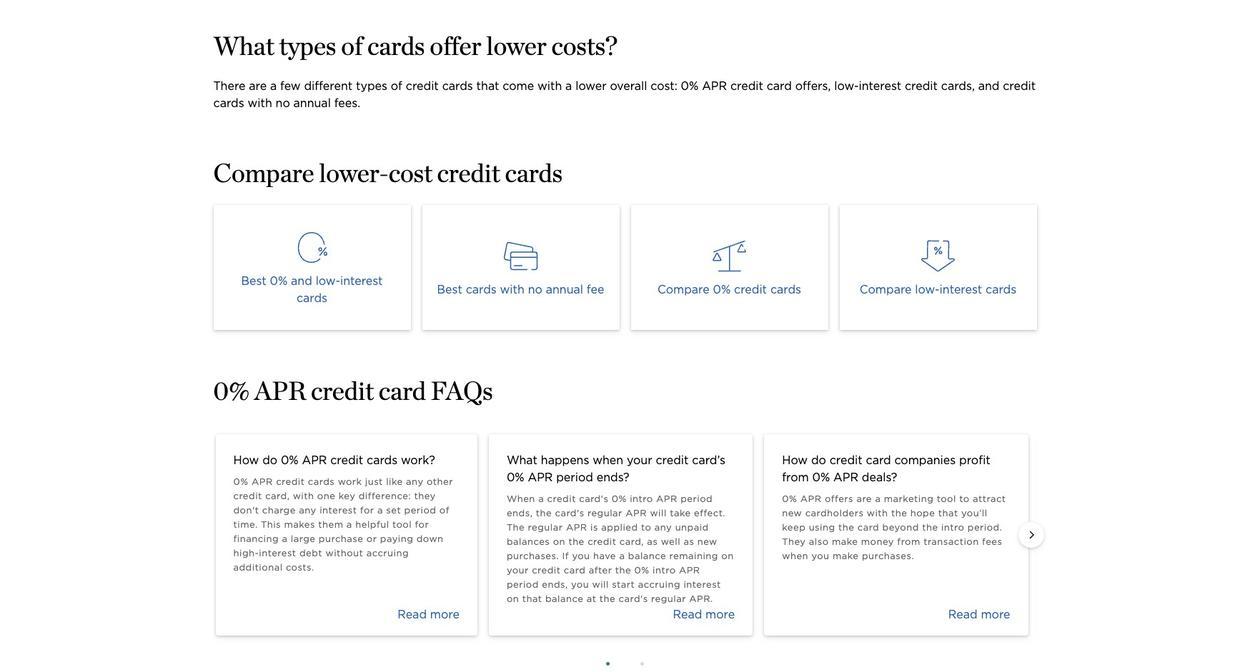 Task type: describe. For each thing, give the bounding box(es) containing it.
using
[[809, 523, 836, 533]]

or
[[367, 534, 377, 545]]

financing
[[233, 534, 279, 545]]

them
[[318, 520, 344, 531]]

well
[[661, 537, 681, 548]]

no inside 'link'
[[528, 283, 543, 297]]

read more for 0%
[[949, 608, 1011, 622]]

you'll
[[962, 508, 988, 519]]

1 horizontal spatial any
[[406, 477, 424, 488]]

compare low-interest cards
[[860, 283, 1017, 297]]

best for best 0% and low-interest cards
[[241, 275, 267, 288]]

low- inside best 0% and low-interest cards
[[316, 275, 340, 288]]

applied
[[602, 523, 638, 533]]

0 vertical spatial lower
[[486, 30, 547, 61]]

purchase
[[319, 534, 364, 545]]

interest inside when a credit card's 0% intro apr period ends, the card's regular apr will take effect. the regular apr is applied to any unpaid balances on the credit card, as well as new purchases. if you have a balance remaining on your credit card after the 0% intro apr period ends, you will start accruing interest on that balance at the card's regular apr.
[[684, 580, 721, 591]]

0% apr credit card faqs
[[213, 375, 493, 407]]

low- inside the there are a few different types of credit cards that come with a lower overall cost: 0% apr credit card offers, low-interest credit cards, and credit cards with no annual fees.
[[835, 79, 859, 93]]

of inside 0% apr credit cards work just like any other credit card, with one key difference: they don't charge any interest for a set period of time. this makes them a helpful tool for financing a large purchase or paying down high-interest debt without accruing additional costs.
[[440, 506, 450, 516]]

the right at
[[600, 594, 616, 605]]

how for how do 0% apr credit cards work?
[[233, 454, 259, 468]]

credit inside how do credit card companies profit from 0% apr deals?
[[830, 454, 863, 468]]

compare 0% credit cards link
[[631, 205, 828, 330]]

card inside 0% apr offers are a marketing tool to attract new cardholders with the hope that you'll keep using the card beyond the intro period. they also make money from transaction fees when you make purchases.
[[858, 523, 880, 533]]

what happens when your credit card's 0% apr period ends?
[[507, 454, 726, 485]]

cost:
[[651, 79, 678, 93]]

ends?
[[597, 471, 630, 485]]

there
[[213, 79, 246, 93]]

down
[[417, 534, 444, 545]]

period inside what happens when your credit card's 0% apr period ends?
[[556, 471, 593, 485]]

tool inside 0% apr credit cards work just like any other credit card, with one key difference: they don't charge any interest for a set period of time. this makes them a helpful tool for financing a large purchase or paying down high-interest debt without accruing additional costs.
[[392, 520, 412, 531]]

period inside 0% apr credit cards work just like any other credit card, with one key difference: they don't charge any interest for a set period of time. this makes them a helpful tool for financing a large purchase or paying down high-interest debt without accruing additional costs.
[[404, 506, 437, 516]]

that inside when a credit card's 0% intro apr period ends, the card's regular apr will take effect. the regular apr is applied to any unpaid balances on the credit card, as well as new purchases. if you have a balance remaining on your credit card after the 0% intro apr period ends, you will start accruing interest on that balance at the card's regular apr.
[[522, 594, 542, 605]]

makes
[[284, 520, 315, 531]]

a left few
[[270, 79, 277, 93]]

and inside best 0% and low-interest cards
[[291, 275, 312, 288]]

take
[[670, 508, 691, 519]]

difference:
[[359, 491, 411, 502]]

a right have
[[619, 551, 625, 562]]

read for what happens when your credit card's 0% apr period ends?
[[673, 608, 702, 622]]

0% inside 0% apr credit cards work just like any other credit card, with one key difference: they don't charge any interest for a set period of time. this makes them a helpful tool for financing a large purchase or paying down high-interest debt without accruing additional costs.
[[233, 477, 249, 488]]

they
[[782, 537, 806, 548]]

2 horizontal spatial low-
[[915, 283, 940, 297]]

few
[[280, 79, 301, 93]]

0 vertical spatial card's
[[579, 494, 609, 505]]

start
[[612, 580, 635, 591]]

compare 0% credit cards
[[658, 283, 802, 297]]

effect.
[[694, 508, 726, 519]]

compare low-interest cards link
[[840, 205, 1037, 330]]

high-
[[233, 548, 259, 559]]

annual inside the there are a few different types of credit cards that come with a lower overall cost: 0% apr credit card offers, low-interest credit cards, and credit cards with no annual fees.
[[294, 97, 331, 110]]

that inside the there are a few different types of credit cards that come with a lower overall cost: 0% apr credit card offers, low-interest credit cards, and credit cards with no annual fees.
[[477, 79, 499, 93]]

if
[[562, 551, 569, 562]]

new inside 0% apr offers are a marketing tool to attract new cardholders with the hope that you'll keep using the card beyond the intro period. they also make money from transaction fees when you make purchases.
[[782, 508, 802, 519]]

1 vertical spatial balance
[[546, 594, 584, 605]]

with inside best cards with no annual fee 'link'
[[500, 283, 525, 297]]

after
[[589, 566, 612, 576]]

read more for apr
[[673, 608, 735, 622]]

unpaid
[[675, 523, 709, 533]]

costs.
[[286, 563, 314, 573]]

period.
[[968, 523, 1003, 533]]

the down 'hope'
[[923, 523, 939, 533]]

from inside how do credit card companies profit from 0% apr deals?
[[782, 471, 809, 485]]

beyond
[[883, 523, 919, 533]]

helpful
[[356, 520, 389, 531]]

deals?
[[862, 471, 898, 485]]

1 vertical spatial make
[[833, 551, 859, 562]]

compare lower-cost credit cards
[[213, 157, 563, 189]]

cards inside 'link'
[[466, 283, 497, 297]]

best cards with no annual fee
[[437, 283, 605, 297]]

don't
[[233, 506, 259, 516]]

also
[[809, 537, 829, 548]]

there are a few different types of credit cards that come with a lower overall cost: 0% apr credit card offers, low-interest credit cards, and credit cards with no annual fees.
[[213, 79, 1040, 110]]

0% apr offers are a marketing tool to attract new cardholders with the hope that you'll keep using the card beyond the intro period. they also make money from transaction fees when you make purchases.
[[782, 494, 1006, 562]]

a up purchase
[[347, 520, 352, 531]]

cost
[[389, 157, 433, 189]]

is
[[591, 523, 598, 533]]

companies
[[895, 454, 956, 468]]

accruing inside when a credit card's 0% intro apr period ends, the card's regular apr will take effect. the regular apr is applied to any unpaid balances on the credit card, as well as new purchases. if you have a balance remaining on your credit card after the 0% intro apr period ends, you will start accruing interest on that balance at the card's regular apr.
[[638, 580, 681, 591]]

1 horizontal spatial regular
[[588, 508, 623, 519]]

money
[[861, 537, 894, 548]]

0% inside the there are a few different types of credit cards that come with a lower overall cost: 0% apr credit card offers, low-interest credit cards, and credit cards with no annual fees.
[[681, 79, 699, 93]]

2 horizontal spatial on
[[722, 551, 734, 562]]

0 vertical spatial make
[[832, 537, 858, 548]]

different
[[304, 79, 353, 93]]

to inside 0% apr offers are a marketing tool to attract new cardholders with the hope that you'll keep using the card beyond the intro period. they also make money from transaction fees when you make purchases.
[[960, 494, 970, 505]]

best cards with no annual fee link
[[422, 205, 620, 330]]

additional
[[233, 563, 283, 573]]

2 vertical spatial intro
[[653, 566, 676, 576]]

0 vertical spatial ends,
[[507, 508, 533, 519]]

when inside what happens when your credit card's 0% apr period ends?
[[593, 454, 624, 468]]

a left set
[[377, 506, 383, 516]]

they
[[414, 491, 436, 502]]

time.
[[233, 520, 258, 531]]

period down balances
[[507, 580, 539, 591]]

paying
[[380, 534, 414, 545]]

best for best cards with no annual fee
[[437, 283, 463, 297]]

attract
[[973, 494, 1006, 505]]

overall
[[610, 79, 647, 93]]

0% inside what happens when your credit card's 0% apr period ends?
[[507, 471, 525, 485]]

more for apr
[[706, 608, 735, 622]]

key
[[339, 491, 356, 502]]

your inside when a credit card's 0% intro apr period ends, the card's regular apr will take effect. the regular apr is applied to any unpaid balances on the credit card, as well as new purchases. if you have a balance remaining on your credit card after the 0% intro apr period ends, you will start accruing interest on that balance at the card's regular apr.
[[507, 566, 529, 576]]

that inside 0% apr offers are a marketing tool to attract new cardholders with the hope that you'll keep using the card beyond the intro period. they also make money from transaction fees when you make purchases.
[[939, 508, 959, 519]]

apr inside what happens when your credit card's 0% apr period ends?
[[528, 471, 553, 485]]

profit
[[960, 454, 991, 468]]

2 as from the left
[[684, 537, 695, 548]]

0 horizontal spatial will
[[592, 580, 609, 591]]

how do credit card companies profit from 0% apr deals?
[[782, 454, 991, 485]]

other
[[427, 477, 453, 488]]

apr.
[[689, 594, 713, 605]]

2 horizontal spatial regular
[[651, 594, 686, 605]]

when a credit card's 0% intro apr period ends, the card's regular apr will take effect. the regular apr is applied to any unpaid balances on the credit card, as well as new purchases. if you have a balance remaining on your credit card after the 0% intro apr period ends, you will start accruing interest on that balance at the card's regular apr.
[[507, 494, 734, 605]]

hope
[[911, 508, 935, 519]]

transaction
[[924, 537, 979, 548]]

0 horizontal spatial any
[[299, 506, 317, 516]]

charge
[[262, 506, 296, 516]]

set
[[386, 506, 401, 516]]



Task type: locate. For each thing, give the bounding box(es) containing it.
apr inside 0% apr offers are a marketing tool to attract new cardholders with the hope that you'll keep using the card beyond the intro period. they also make money from transaction fees when you make purchases.
[[801, 494, 822, 505]]

happens
[[541, 454, 589, 468]]

card up money
[[858, 523, 880, 533]]

and inside the there are a few different types of credit cards that come with a lower overall cost: 0% apr credit card offers, low-interest credit cards, and credit cards with no annual fees.
[[979, 79, 1000, 93]]

new up remaining
[[698, 537, 718, 548]]

0 horizontal spatial ends,
[[507, 508, 533, 519]]

on up if
[[553, 537, 566, 548]]

1 vertical spatial what
[[507, 454, 538, 468]]

balance
[[628, 551, 667, 562], [546, 594, 584, 605]]

new up the keep
[[782, 508, 802, 519]]

0% inside best 0% and low-interest cards
[[270, 275, 288, 288]]

0 vertical spatial types
[[279, 30, 336, 61]]

read for how do 0% apr credit cards work?
[[398, 608, 427, 622]]

on
[[553, 537, 566, 548], [722, 551, 734, 562], [507, 594, 519, 605]]

1 horizontal spatial are
[[857, 494, 872, 505]]

0 horizontal spatial do
[[263, 454, 278, 468]]

regular up balances
[[528, 523, 563, 533]]

as
[[647, 537, 658, 548], [684, 537, 695, 548]]

0 horizontal spatial more
[[430, 608, 460, 622]]

balances
[[507, 537, 550, 548]]

to right applied at the bottom
[[641, 523, 652, 533]]

1 vertical spatial are
[[857, 494, 872, 505]]

the
[[507, 523, 525, 533]]

with inside 0% apr offers are a marketing tool to attract new cardholders with the hope that you'll keep using the card beyond the intro period. they also make money from transaction fees when you make purchases.
[[867, 508, 888, 519]]

with for how do 0% apr credit cards work?
[[293, 491, 314, 502]]

purchases. down balances
[[507, 551, 559, 562]]

0 horizontal spatial annual
[[294, 97, 331, 110]]

0 horizontal spatial to
[[641, 523, 652, 533]]

what inside what happens when your credit card's 0% apr period ends?
[[507, 454, 538, 468]]

2 horizontal spatial read
[[949, 608, 978, 622]]

when down they
[[782, 551, 809, 562]]

2 read from the left
[[673, 608, 702, 622]]

any
[[406, 477, 424, 488], [299, 506, 317, 516], [655, 523, 672, 533]]

best 0% and low-interest cards
[[241, 275, 383, 305]]

do up offers
[[811, 454, 826, 468]]

ends, down when
[[507, 508, 533, 519]]

1 vertical spatial will
[[592, 580, 609, 591]]

balance left at
[[546, 594, 584, 605]]

the up balances
[[536, 508, 552, 519]]

1 horizontal spatial purchases.
[[862, 551, 915, 562]]

0 vertical spatial intro
[[630, 494, 653, 505]]

1 horizontal spatial accruing
[[638, 580, 681, 591]]

card inside the there are a few different types of credit cards that come with a lower overall cost: 0% apr credit card offers, low-interest credit cards, and credit cards with no annual fees.
[[767, 79, 792, 93]]

2 vertical spatial of
[[440, 506, 450, 516]]

with for what types of cards offer lower costs?
[[538, 79, 562, 93]]

what for what types of cards offer lower costs?
[[213, 30, 274, 61]]

you up at
[[571, 580, 589, 591]]

of down other
[[440, 506, 450, 516]]

read for how do credit card companies profit from 0% apr deals?
[[949, 608, 978, 622]]

compare for compare lower-cost credit cards
[[213, 157, 314, 189]]

0 vertical spatial card,
[[265, 491, 290, 502]]

the up if
[[569, 537, 585, 548]]

3 read more from the left
[[949, 608, 1011, 622]]

a inside 0% apr offers are a marketing tool to attract new cardholders with the hope that you'll keep using the card beyond the intro period. they also make money from transaction fees when you make purchases.
[[875, 494, 881, 505]]

tool
[[937, 494, 957, 505], [392, 520, 412, 531]]

this
[[261, 520, 281, 531]]

1 horizontal spatial your
[[627, 454, 653, 468]]

1 horizontal spatial read more
[[673, 608, 735, 622]]

debt
[[300, 548, 323, 559]]

of inside the there are a few different types of credit cards that come with a lower overall cost: 0% apr credit card offers, low-interest credit cards, and credit cards with no annual fees.
[[391, 79, 403, 93]]

0 horizontal spatial how
[[233, 454, 259, 468]]

2 horizontal spatial that
[[939, 508, 959, 519]]

just
[[365, 477, 383, 488]]

what up there
[[213, 30, 274, 61]]

0 horizontal spatial what
[[213, 30, 274, 61]]

1 horizontal spatial from
[[898, 537, 921, 548]]

read more
[[398, 608, 460, 622], [673, 608, 735, 622], [949, 608, 1011, 622]]

make
[[832, 537, 858, 548], [833, 551, 859, 562]]

of up 'different'
[[341, 30, 363, 61]]

intro up 'transaction'
[[942, 523, 965, 533]]

purchases. inside when a credit card's 0% intro apr period ends, the card's regular apr will take effect. the regular apr is applied to any unpaid balances on the credit card, as well as new purchases. if you have a balance remaining on your credit card after the 0% intro apr period ends, you will start accruing interest on that balance at the card's regular apr.
[[507, 551, 559, 562]]

annual down 'different'
[[294, 97, 331, 110]]

0% inside 0% apr offers are a marketing tool to attract new cardholders with the hope that you'll keep using the card beyond the intro period. they also make money from transaction fees when you make purchases.
[[782, 494, 797, 505]]

a left the large
[[282, 534, 288, 545]]

from up the keep
[[782, 471, 809, 485]]

no
[[276, 97, 290, 110], [528, 283, 543, 297]]

any up 'well'
[[655, 523, 672, 533]]

card's up if
[[555, 508, 585, 519]]

period up effect.
[[681, 494, 713, 505]]

from inside 0% apr offers are a marketing tool to attract new cardholders with the hope that you'll keep using the card beyond the intro period. they also make money from transaction fees when you make purchases.
[[898, 537, 921, 548]]

as down unpaid
[[684, 537, 695, 548]]

3 read from the left
[[949, 608, 978, 622]]

how for how do credit card companies profit from 0% apr deals?
[[782, 454, 808, 468]]

you right if
[[572, 551, 590, 562]]

cards inside best 0% and low-interest cards
[[297, 292, 328, 305]]

the up the start
[[615, 566, 632, 576]]

are inside 0% apr offers are a marketing tool to attract new cardholders with the hope that you'll keep using the card beyond the intro period. they also make money from transaction fees when you make purchases.
[[857, 494, 872, 505]]

2 vertical spatial regular
[[651, 594, 686, 605]]

work
[[338, 477, 362, 488]]

1 horizontal spatial to
[[960, 494, 970, 505]]

will left take
[[650, 508, 667, 519]]

0 horizontal spatial balance
[[546, 594, 584, 605]]

1 read more from the left
[[398, 608, 460, 622]]

2 do from the left
[[811, 454, 826, 468]]

costs?
[[552, 30, 618, 61]]

ends, down if
[[542, 580, 568, 591]]

2 horizontal spatial more
[[981, 608, 1011, 622]]

2 horizontal spatial read more
[[949, 608, 1011, 622]]

compare for compare 0% credit cards
[[658, 283, 710, 297]]

0 vertical spatial what
[[213, 30, 274, 61]]

no down few
[[276, 97, 290, 110]]

keep
[[782, 523, 806, 533]]

1 read from the left
[[398, 608, 427, 622]]

0 vertical spatial no
[[276, 97, 290, 110]]

annual inside best cards with no annual fee 'link'
[[546, 283, 583, 297]]

to up the "you'll"
[[960, 494, 970, 505]]

the up beyond
[[892, 508, 908, 519]]

marketing
[[884, 494, 934, 505]]

1 vertical spatial of
[[391, 79, 403, 93]]

1 horizontal spatial ends,
[[542, 580, 568, 591]]

intro up applied at the bottom
[[630, 494, 653, 505]]

your inside what happens when your credit card's 0% apr period ends?
[[627, 454, 653, 468]]

you down the also
[[812, 551, 830, 562]]

1 horizontal spatial that
[[522, 594, 542, 605]]

3 more from the left
[[981, 608, 1011, 622]]

period
[[556, 471, 593, 485], [681, 494, 713, 505], [404, 506, 437, 516], [507, 580, 539, 591]]

2 more from the left
[[706, 608, 735, 622]]

0 horizontal spatial that
[[477, 79, 499, 93]]

how up cardholders
[[782, 454, 808, 468]]

0 horizontal spatial for
[[360, 506, 374, 516]]

your up ends?
[[627, 454, 653, 468]]

when up ends?
[[593, 454, 624, 468]]

0% inside how do credit card companies profit from 0% apr deals?
[[813, 471, 830, 485]]

accruing inside 0% apr credit cards work just like any other credit card, with one key difference: they don't charge any interest for a set period of time. this makes them a helpful tool for financing a large purchase or paying down high-interest debt without accruing additional costs.
[[367, 548, 409, 559]]

remaining
[[670, 551, 719, 562]]

1 vertical spatial on
[[722, 551, 734, 562]]

offers
[[825, 494, 854, 505]]

1 horizontal spatial for
[[415, 520, 429, 531]]

2 how from the left
[[782, 454, 808, 468]]

what
[[213, 30, 274, 61], [507, 454, 538, 468]]

2 horizontal spatial compare
[[860, 283, 912, 297]]

0 vertical spatial from
[[782, 471, 809, 485]]

0 vertical spatial for
[[360, 506, 374, 516]]

are right offers
[[857, 494, 872, 505]]

1 horizontal spatial tool
[[937, 494, 957, 505]]

1 vertical spatial and
[[291, 275, 312, 288]]

have
[[593, 551, 616, 562]]

of down what types of cards offer lower costs?
[[391, 79, 403, 93]]

0 horizontal spatial regular
[[528, 523, 563, 533]]

period down happens
[[556, 471, 593, 485]]

card, up charge
[[265, 491, 290, 502]]

0 vertical spatial annual
[[294, 97, 331, 110]]

with inside 0% apr credit cards work just like any other credit card, with one key difference: they don't charge any interest for a set period of time. this makes them a helpful tool for financing a large purchase or paying down high-interest debt without accruing additional costs.
[[293, 491, 314, 502]]

from down beyond
[[898, 537, 921, 548]]

that down balances
[[522, 594, 542, 605]]

accruing down paying
[[367, 548, 409, 559]]

0 vertical spatial your
[[627, 454, 653, 468]]

1 do from the left
[[263, 454, 278, 468]]

0 horizontal spatial tool
[[392, 520, 412, 531]]

on right remaining
[[722, 551, 734, 562]]

card, inside when a credit card's 0% intro apr period ends, the card's regular apr will take effect. the regular apr is applied to any unpaid balances on the credit card, as well as new purchases. if you have a balance remaining on your credit card after the 0% intro apr period ends, you will start accruing interest on that balance at the card's regular apr.
[[620, 537, 644, 548]]

1 horizontal spatial read
[[673, 608, 702, 622]]

card up deals?
[[866, 454, 891, 468]]

as left 'well'
[[647, 537, 658, 548]]

1 horizontal spatial as
[[684, 537, 695, 548]]

card inside how do credit card companies profit from 0% apr deals?
[[866, 454, 891, 468]]

intro
[[630, 494, 653, 505], [942, 523, 965, 533], [653, 566, 676, 576]]

do inside how do credit card companies profit from 0% apr deals?
[[811, 454, 826, 468]]

1 purchases. from the left
[[507, 551, 559, 562]]

1 horizontal spatial types
[[356, 79, 388, 93]]

2 horizontal spatial any
[[655, 523, 672, 533]]

a down deals?
[[875, 494, 881, 505]]

make right the also
[[832, 537, 858, 548]]

0 vertical spatial on
[[553, 537, 566, 548]]

1 vertical spatial lower
[[576, 79, 607, 93]]

lower up come
[[486, 30, 547, 61]]

card
[[767, 79, 792, 93], [379, 375, 426, 407], [866, 454, 891, 468], [858, 523, 880, 533], [564, 566, 586, 576]]

compare for compare low-interest cards
[[860, 283, 912, 297]]

how do 0% apr credit cards work?
[[233, 454, 435, 468]]

to
[[960, 494, 970, 505], [641, 523, 652, 533]]

on down balances
[[507, 594, 519, 605]]

0 vertical spatial of
[[341, 30, 363, 61]]

will
[[650, 508, 667, 519], [592, 580, 609, 591]]

more for 0%
[[981, 608, 1011, 622]]

apr inside 0% apr credit cards work just like any other credit card, with one key difference: they don't charge any interest for a set period of time. this makes them a helpful tool for financing a large purchase or paying down high-interest debt without accruing additional costs.
[[252, 477, 273, 488]]

0 vertical spatial any
[[406, 477, 424, 488]]

regular
[[588, 508, 623, 519], [528, 523, 563, 533], [651, 594, 686, 605]]

lower
[[486, 30, 547, 61], [576, 79, 607, 93]]

no left fee
[[528, 283, 543, 297]]

1 horizontal spatial will
[[650, 508, 667, 519]]

0% apr credit cards work just like any other credit card, with one key difference: they don't charge any interest for a set period of time. this makes them a helpful tool for financing a large purchase or paying down high-interest debt without accruing additional costs.
[[233, 477, 453, 573]]

tool inside 0% apr offers are a marketing tool to attract new cardholders with the hope that you'll keep using the card beyond the intro period. they also make money from transaction fees when you make purchases.
[[937, 494, 957, 505]]

are right there
[[249, 79, 267, 93]]

0 horizontal spatial as
[[647, 537, 658, 548]]

card's up "is"
[[579, 494, 609, 505]]

any inside when a credit card's 0% intro apr period ends, the card's regular apr will take effect. the regular apr is applied to any unpaid balances on the credit card, as well as new purchases. if you have a balance remaining on your credit card after the 0% intro apr period ends, you will start accruing interest on that balance at the card's regular apr.
[[655, 523, 672, 533]]

1 vertical spatial card's
[[555, 508, 585, 519]]

tool right marketing
[[937, 494, 957, 505]]

credit
[[406, 79, 439, 93], [731, 79, 764, 93], [905, 79, 938, 93], [1003, 79, 1036, 93], [437, 157, 500, 189], [734, 283, 767, 297], [311, 375, 374, 407], [330, 454, 363, 468], [656, 454, 689, 468], [830, 454, 863, 468], [276, 477, 305, 488], [233, 491, 262, 502], [547, 494, 576, 505], [588, 537, 617, 548], [532, 566, 561, 576]]

types inside the there are a few different types of credit cards that come with a lower overall cost: 0% apr credit card offers, low-interest credit cards, and credit cards with no annual fees.
[[356, 79, 388, 93]]

purchases.
[[507, 551, 559, 562], [862, 551, 915, 562]]

any up they
[[406, 477, 424, 488]]

your
[[627, 454, 653, 468], [507, 566, 529, 576]]

1 horizontal spatial low-
[[835, 79, 859, 93]]

a down costs?
[[566, 79, 572, 93]]

2 purchases. from the left
[[862, 551, 915, 562]]

compare
[[213, 157, 314, 189], [658, 283, 710, 297], [860, 283, 912, 297]]

tool up paying
[[392, 520, 412, 531]]

ends,
[[507, 508, 533, 519], [542, 580, 568, 591]]

period down they
[[404, 506, 437, 516]]

card, down applied at the bottom
[[620, 537, 644, 548]]

1 vertical spatial no
[[528, 283, 543, 297]]

interest
[[859, 79, 902, 93], [340, 275, 383, 288], [940, 283, 983, 297], [320, 506, 357, 516], [259, 548, 296, 559], [684, 580, 721, 591]]

cards inside 0% apr credit cards work just like any other credit card, with one key difference: they don't charge any interest for a set period of time. this makes them a helpful tool for financing a large purchase or paying down high-interest debt without accruing additional costs.
[[308, 477, 335, 488]]

0 horizontal spatial your
[[507, 566, 529, 576]]

more
[[430, 608, 460, 622], [706, 608, 735, 622], [981, 608, 1011, 622]]

1 horizontal spatial when
[[782, 551, 809, 562]]

large
[[291, 534, 316, 545]]

balance down 'well'
[[628, 551, 667, 562]]

accruing
[[367, 548, 409, 559], [638, 580, 681, 591]]

with for how do credit card companies profit from 0% apr deals?
[[867, 508, 888, 519]]

1 horizontal spatial balance
[[628, 551, 667, 562]]

card inside when a credit card's 0% intro apr period ends, the card's regular apr will take effect. the regular apr is applied to any unpaid balances on the credit card, as well as new purchases. if you have a balance remaining on your credit card after the 0% intro apr period ends, you will start accruing interest on that balance at the card's regular apr.
[[564, 566, 586, 576]]

1 vertical spatial accruing
[[638, 580, 681, 591]]

how inside how do credit card companies profit from 0% apr deals?
[[782, 454, 808, 468]]

1 as from the left
[[647, 537, 658, 548]]

do for credit
[[811, 454, 826, 468]]

cardholders
[[806, 508, 864, 519]]

fees
[[982, 537, 1003, 548]]

1 vertical spatial from
[[898, 537, 921, 548]]

regular left apr.
[[651, 594, 686, 605]]

0 horizontal spatial accruing
[[367, 548, 409, 559]]

work?
[[401, 454, 435, 468]]

what for what happens when your credit card's 0% apr period ends?
[[507, 454, 538, 468]]

your down balances
[[507, 566, 529, 576]]

2 horizontal spatial of
[[440, 506, 450, 516]]

any up makes
[[299, 506, 317, 516]]

card down if
[[564, 566, 586, 576]]

a
[[270, 79, 277, 93], [566, 79, 572, 93], [539, 494, 544, 505], [875, 494, 881, 505], [377, 506, 383, 516], [347, 520, 352, 531], [282, 534, 288, 545], [619, 551, 625, 562]]

that left come
[[477, 79, 499, 93]]

what types of cards offer lower costs?
[[213, 30, 618, 61]]

0 horizontal spatial best
[[241, 275, 267, 288]]

0 horizontal spatial no
[[276, 97, 290, 110]]

types
[[279, 30, 336, 61], [356, 79, 388, 93]]

card's
[[692, 454, 726, 468]]

cards,
[[942, 79, 975, 93]]

types up "fees."
[[356, 79, 388, 93]]

the
[[536, 508, 552, 519], [892, 508, 908, 519], [839, 523, 855, 533], [923, 523, 939, 533], [569, 537, 585, 548], [615, 566, 632, 576], [600, 594, 616, 605]]

1 more from the left
[[430, 608, 460, 622]]

1 vertical spatial types
[[356, 79, 388, 93]]

faqs
[[431, 375, 493, 407]]

new inside when a credit card's 0% intro apr period ends, the card's regular apr will take effect. the regular apr is applied to any unpaid balances on the credit card, as well as new purchases. if you have a balance remaining on your credit card after the 0% intro apr period ends, you will start accruing interest on that balance at the card's regular apr.
[[698, 537, 718, 548]]

1 vertical spatial your
[[507, 566, 529, 576]]

1 vertical spatial for
[[415, 520, 429, 531]]

lower left overall
[[576, 79, 607, 93]]

like
[[386, 477, 403, 488]]

when
[[593, 454, 624, 468], [782, 551, 809, 562]]

1 how from the left
[[233, 454, 259, 468]]

are inside the there are a few different types of credit cards that come with a lower overall cost: 0% apr credit card offers, low-interest credit cards, and credit cards with no annual fees.
[[249, 79, 267, 93]]

best 0% and low-interest cards link
[[213, 205, 411, 330]]

lower inside the there are a few different types of credit cards that come with a lower overall cost: 0% apr credit card offers, low-interest credit cards, and credit cards with no annual fees.
[[576, 79, 607, 93]]

2 vertical spatial card's
[[619, 594, 648, 605]]

without
[[326, 548, 363, 559]]

purchases. inside 0% apr offers are a marketing tool to attract new cardholders with the hope that you'll keep using the card beyond the intro period. they also make money from transaction fees when you make purchases.
[[862, 551, 915, 562]]

lower-
[[319, 157, 389, 189]]

0 vertical spatial tool
[[937, 494, 957, 505]]

credit inside what happens when your credit card's 0% apr period ends?
[[656, 454, 689, 468]]

interest inside best 0% and low-interest cards
[[340, 275, 383, 288]]

card left offers,
[[767, 79, 792, 93]]

purchases. down money
[[862, 551, 915, 562]]

best inside best 0% and low-interest cards
[[241, 275, 267, 288]]

0 horizontal spatial card,
[[265, 491, 290, 502]]

one
[[317, 491, 336, 502]]

of
[[341, 30, 363, 61], [391, 79, 403, 93], [440, 506, 450, 516]]

apr inside the there are a few different types of credit cards that come with a lower overall cost: 0% apr credit card offers, low-interest credit cards, and credit cards with no annual fees.
[[702, 79, 727, 93]]

offers,
[[796, 79, 831, 93]]

1 horizontal spatial new
[[782, 508, 802, 519]]

regular up "is"
[[588, 508, 623, 519]]

with
[[538, 79, 562, 93], [248, 97, 272, 110], [500, 283, 525, 297], [293, 491, 314, 502], [867, 508, 888, 519]]

card's
[[579, 494, 609, 505], [555, 508, 585, 519], [619, 594, 648, 605]]

0 horizontal spatial read more
[[398, 608, 460, 622]]

1 vertical spatial intro
[[942, 523, 965, 533]]

0 horizontal spatial low-
[[316, 275, 340, 288]]

at
[[587, 594, 597, 605]]

apr inside how do credit card companies profit from 0% apr deals?
[[834, 471, 859, 485]]

make down using
[[833, 551, 859, 562]]

best inside best cards with no annual fee 'link'
[[437, 283, 463, 297]]

0 horizontal spatial new
[[698, 537, 718, 548]]

0 horizontal spatial types
[[279, 30, 336, 61]]

intro down 'well'
[[653, 566, 676, 576]]

types up few
[[279, 30, 336, 61]]

do up charge
[[263, 454, 278, 468]]

come
[[503, 79, 534, 93]]

that right 'hope'
[[939, 508, 959, 519]]

0 horizontal spatial and
[[291, 275, 312, 288]]

for up the down
[[415, 520, 429, 531]]

card's down the start
[[619, 594, 648, 605]]

what up when
[[507, 454, 538, 468]]

annual
[[294, 97, 331, 110], [546, 283, 583, 297]]

do for 0%
[[263, 454, 278, 468]]

will down after
[[592, 580, 609, 591]]

when
[[507, 494, 535, 505]]

card left faqs
[[379, 375, 426, 407]]

0 vertical spatial are
[[249, 79, 267, 93]]

you inside 0% apr offers are a marketing tool to attract new cardholders with the hope that you'll keep using the card beyond the intro period. they also make money from transaction fees when you make purchases.
[[812, 551, 830, 562]]

2 read more from the left
[[673, 608, 735, 622]]

when inside 0% apr offers are a marketing tool to attract new cardholders with the hope that you'll keep using the card beyond the intro period. they also make money from transaction fees when you make purchases.
[[782, 551, 809, 562]]

fees.
[[334, 97, 360, 110]]

fee
[[587, 283, 605, 297]]

offer
[[430, 30, 482, 61]]

apr
[[702, 79, 727, 93], [255, 375, 306, 407], [302, 454, 327, 468], [528, 471, 553, 485], [834, 471, 859, 485], [252, 477, 273, 488], [656, 494, 678, 505], [801, 494, 822, 505], [626, 508, 647, 519], [566, 523, 588, 533], [679, 566, 701, 576]]

for up helpful
[[360, 506, 374, 516]]

accruing right the start
[[638, 580, 681, 591]]

0 vertical spatial balance
[[628, 551, 667, 562]]

a right when
[[539, 494, 544, 505]]

2 vertical spatial that
[[522, 594, 542, 605]]

the down cardholders
[[839, 523, 855, 533]]

0 horizontal spatial of
[[341, 30, 363, 61]]

0 horizontal spatial on
[[507, 594, 519, 605]]

1 horizontal spatial and
[[979, 79, 1000, 93]]

how up "don't"
[[233, 454, 259, 468]]

to inside when a credit card's 0% intro apr period ends, the card's regular apr will take effect. the regular apr is applied to any unpaid balances on the credit card, as well as new purchases. if you have a balance remaining on your credit card after the 0% intro apr period ends, you will start accruing interest on that balance at the card's regular apr.
[[641, 523, 652, 533]]

annual left fee
[[546, 283, 583, 297]]

intro inside 0% apr offers are a marketing tool to attract new cardholders with the hope that you'll keep using the card beyond the intro period. they also make money from transaction fees when you make purchases.
[[942, 523, 965, 533]]

1 horizontal spatial how
[[782, 454, 808, 468]]

1 horizontal spatial what
[[507, 454, 538, 468]]

1 vertical spatial card,
[[620, 537, 644, 548]]

0 horizontal spatial lower
[[486, 30, 547, 61]]

card, inside 0% apr credit cards work just like any other credit card, with one key difference: they don't charge any interest for a set period of time. this makes them a helpful tool for financing a large purchase or paying down high-interest debt without accruing additional costs.
[[265, 491, 290, 502]]

interest inside the there are a few different types of credit cards that come with a lower overall cost: 0% apr credit card offers, low-interest credit cards, and credit cards with no annual fees.
[[859, 79, 902, 93]]

1 vertical spatial regular
[[528, 523, 563, 533]]

1 vertical spatial to
[[641, 523, 652, 533]]

no inside the there are a few different types of credit cards that come with a lower overall cost: 0% apr credit card offers, low-interest credit cards, and credit cards with no annual fees.
[[276, 97, 290, 110]]

0 vertical spatial to
[[960, 494, 970, 505]]

from
[[782, 471, 809, 485], [898, 537, 921, 548]]



Task type: vqa. For each thing, say whether or not it's contained in the screenshot.
Kate Ashford, CSA® link corresponding to Up
no



